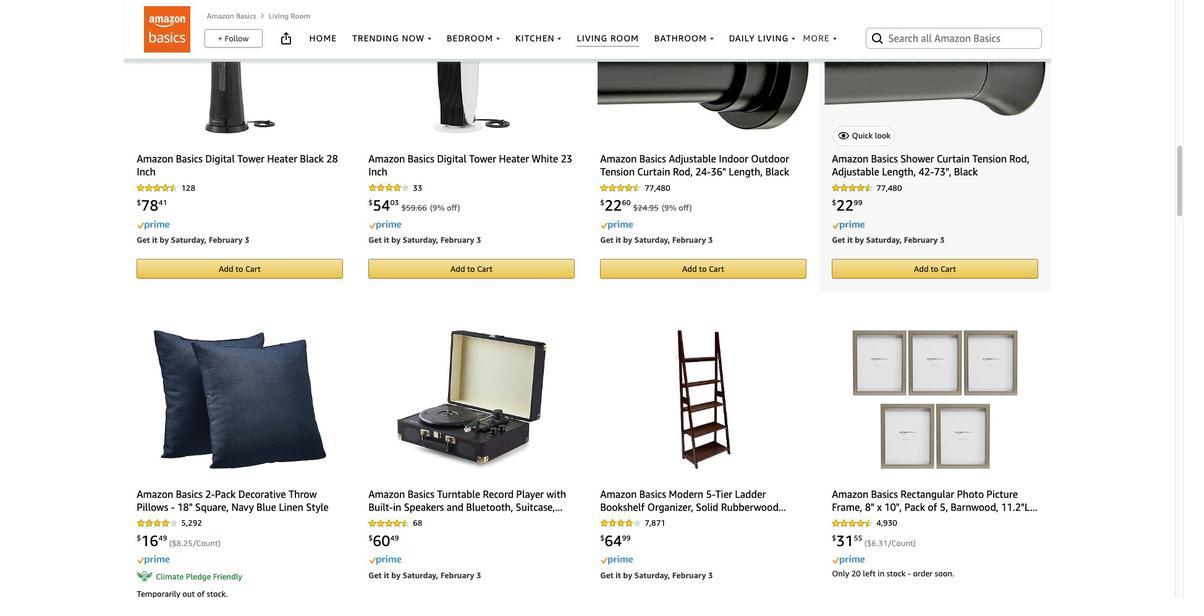 Task type: locate. For each thing, give the bounding box(es) containing it.
9% right 95 at the top of page
[[665, 203, 677, 213]]

77,480 for $ 22 60 $ 24 . 95 ( 9% off )
[[645, 183, 671, 193]]

49 inside $ 60 49
[[390, 534, 399, 543]]

) right 25
[[218, 538, 221, 548]]

living
[[269, 11, 289, 20]]

share image
[[279, 31, 293, 46]]

60
[[622, 198, 631, 207], [373, 532, 390, 549]]

/ for 31
[[888, 538, 892, 548]]

get it by saturday, february 3 down 41 at the left top of page
[[137, 235, 250, 245]]

count
[[196, 538, 218, 548], [892, 538, 914, 548]]

) inside $ 22 60 $ 24 . 95 ( 9% off )
[[690, 203, 692, 213]]

9%
[[433, 203, 445, 213], [665, 203, 677, 213]]

count for 31
[[892, 538, 914, 548]]

31 left 6
[[837, 532, 854, 549]]

3 for 78
[[245, 235, 250, 245]]

0 vertical spatial 99
[[854, 198, 863, 207]]

amazon basics rectangular photo picture frame, 8" x 10", pack of 5, barnwood, 11.2"l x 9.2"w image
[[853, 330, 1019, 469]]

by for 78
[[160, 235, 169, 245]]

4,930
[[877, 518, 898, 528]]

count inside "$ 16 49 ( $ 8 . 25 / count )"
[[196, 538, 218, 548]]

) for 31
[[914, 538, 916, 548]]

99 inside $ 22 99
[[854, 198, 863, 207]]

1 77,480 from the left
[[645, 183, 671, 193]]

) right 95 at the top of page
[[690, 203, 692, 213]]

( inside $ 31 55 ( $ 6 . 31 / count )
[[865, 538, 867, 548]]

get it by saturday, february 3 for 78
[[137, 235, 250, 245]]

quick
[[852, 130, 873, 140]]

1 49 from the left
[[159, 534, 167, 543]]

31 right 6
[[879, 538, 888, 548]]

off right 95 at the top of page
[[679, 203, 690, 213]]

living room link
[[269, 11, 311, 20]]

2 77,480 from the left
[[877, 183, 902, 193]]

5,292
[[181, 518, 202, 528]]

1 vertical spatial 60
[[373, 532, 390, 549]]

78
[[141, 197, 159, 214]]

( left 6
[[865, 538, 867, 548]]

it down $ 22 99
[[848, 235, 853, 245]]

/ right 8
[[193, 538, 196, 548]]

) inside $ 31 55 ( $ 6 . 31 / count )
[[914, 538, 916, 548]]

3 for 22
[[940, 235, 945, 245]]

( inside $ 54 03 $ 59 . 66 ( 9% off )
[[430, 203, 433, 213]]

saturday, for 60
[[403, 571, 439, 580]]

24
[[638, 203, 648, 213]]

climate pledge friendly
[[156, 572, 242, 582]]

9% right 66
[[433, 203, 445, 213]]

amazon basics
[[207, 11, 256, 20]]

$ 60 49
[[369, 532, 399, 549]]

quick look
[[852, 130, 891, 140]]

22 for $ 22 60 $ 24 . 95 ( 9% off )
[[605, 197, 622, 214]]

count right 25
[[196, 538, 218, 548]]

by down 03
[[392, 235, 401, 245]]

1 horizontal spatial 60
[[622, 198, 631, 207]]

/ for 16
[[193, 538, 196, 548]]

by down $ 22 99
[[855, 235, 865, 245]]

0 horizontal spatial /
[[193, 538, 196, 548]]

) inside $ 54 03 $ 59 . 66 ( 9% off )
[[458, 203, 460, 213]]

get it by saturday, february 3 down 7,871
[[601, 571, 713, 580]]

( left 8
[[169, 538, 172, 548]]

2 22 from the left
[[837, 197, 854, 214]]

99 for 64
[[622, 534, 631, 543]]

16
[[141, 532, 159, 549]]

$
[[137, 198, 141, 207], [369, 198, 373, 207], [601, 198, 605, 207], [832, 198, 837, 207], [402, 203, 406, 213], [633, 203, 638, 213], [137, 534, 141, 543], [369, 534, 373, 543], [601, 534, 605, 543], [832, 534, 837, 543], [172, 538, 177, 548], [867, 538, 872, 548]]

2 9% from the left
[[665, 203, 677, 213]]

get down $ 60 49
[[369, 571, 382, 580]]

amazon basics modern 5-tier ladder bookshelf organizer, solid rubberwood frame, espresso finish, 14 d x 24.8 w x 70.1 h in image
[[676, 330, 731, 469]]

$ inside $ 64 99
[[601, 534, 605, 543]]

49 for 16
[[159, 534, 167, 543]]

count down 4,930
[[892, 538, 914, 548]]

get it by saturday, february 3 down 66
[[369, 235, 481, 245]]

22 for $ 22 99
[[837, 197, 854, 214]]

by down $ 60 49
[[392, 571, 401, 580]]

february for 78
[[209, 235, 243, 245]]

(
[[430, 203, 433, 213], [662, 203, 665, 213], [169, 538, 172, 548], [865, 538, 867, 548]]

) right 66
[[458, 203, 460, 213]]

1 / from the left
[[193, 538, 196, 548]]

)
[[458, 203, 460, 213], [690, 203, 692, 213], [218, 538, 221, 548], [914, 538, 916, 548]]

saturday, for 64
[[635, 571, 670, 580]]

99 for 22
[[854, 198, 863, 207]]

get it by saturday, february 3 down 68
[[369, 571, 481, 580]]

3
[[245, 235, 250, 245], [477, 235, 481, 245], [709, 235, 713, 245], [940, 235, 945, 245], [477, 571, 481, 580], [709, 571, 713, 580]]

49 inside "$ 16 49 ( $ 8 . 25 / count )"
[[159, 534, 167, 543]]

2 off from the left
[[679, 203, 690, 213]]

it down '54'
[[384, 235, 389, 245]]

( right 66
[[430, 203, 433, 213]]

77,480 down look
[[877, 183, 902, 193]]

/ inside $ 31 55 ( $ 6 . 31 / count )
[[888, 538, 892, 548]]

1 horizontal spatial off
[[679, 203, 690, 213]]

follow
[[225, 33, 249, 43]]

$ inside $ 22 99
[[832, 198, 837, 207]]

49
[[159, 534, 167, 543], [390, 534, 399, 543]]

2 count from the left
[[892, 538, 914, 548]]

0 horizontal spatial off
[[447, 203, 458, 213]]

1 horizontal spatial 9%
[[665, 203, 677, 213]]

by for 22
[[855, 235, 865, 245]]

) up order
[[914, 538, 916, 548]]

by down $ 78 41
[[160, 235, 169, 245]]

it down $ 60 49
[[384, 571, 389, 580]]

off
[[447, 203, 458, 213], [679, 203, 690, 213]]

off for 22
[[679, 203, 690, 213]]

0 horizontal spatial 60
[[373, 532, 390, 549]]

by
[[160, 235, 169, 245], [392, 235, 401, 245], [623, 235, 633, 245], [855, 235, 865, 245], [392, 571, 401, 580], [623, 571, 633, 580]]

0 horizontal spatial 22
[[605, 197, 622, 214]]

2 49 from the left
[[390, 534, 399, 543]]

get
[[137, 235, 150, 245], [369, 235, 382, 245], [601, 235, 614, 245], [832, 235, 846, 245], [369, 571, 382, 580], [601, 571, 614, 580]]

77,480 up 95 at the top of page
[[645, 183, 671, 193]]

get for 78
[[137, 235, 150, 245]]

1 horizontal spatial count
[[892, 538, 914, 548]]

0 horizontal spatial count
[[196, 538, 218, 548]]

february for 22
[[904, 235, 938, 245]]

.
[[416, 203, 418, 213], [648, 203, 650, 213], [181, 538, 183, 548], [877, 538, 879, 548]]

0 horizontal spatial 77,480
[[645, 183, 671, 193]]

off right 66
[[447, 203, 458, 213]]

left
[[863, 569, 876, 579]]

1 vertical spatial 99
[[622, 534, 631, 543]]

22
[[605, 197, 622, 214], [837, 197, 854, 214]]

by for 64
[[623, 571, 633, 580]]

25
[[183, 538, 193, 548]]

it down $ 78 41
[[152, 235, 158, 245]]

search image
[[870, 31, 885, 46]]

february
[[209, 235, 243, 245], [441, 235, 475, 245], [673, 235, 706, 245], [904, 235, 938, 245], [441, 571, 475, 580], [673, 571, 706, 580]]

9% for 22
[[665, 203, 677, 213]]

$ 54 03 $ 59 . 66 ( 9% off )
[[369, 197, 460, 214]]

room
[[291, 11, 311, 20]]

it
[[152, 235, 158, 245], [384, 235, 389, 245], [616, 235, 621, 245], [848, 235, 853, 245], [384, 571, 389, 580], [616, 571, 621, 580]]

1 count from the left
[[196, 538, 218, 548]]

Search all Amazon Basics search field
[[889, 28, 1022, 49]]

get down $ 22 99
[[832, 235, 846, 245]]

living room
[[269, 11, 311, 20]]

/ right 6
[[888, 538, 892, 548]]

saturday, for 22
[[867, 235, 902, 245]]

3 for 64
[[709, 571, 713, 580]]

off inside $ 54 03 $ 59 . 66 ( 9% off )
[[447, 203, 458, 213]]

/ inside "$ 16 49 ( $ 8 . 25 / count )"
[[193, 538, 196, 548]]

77,480
[[645, 183, 671, 193], [877, 183, 902, 193]]

( right 95 at the top of page
[[662, 203, 665, 213]]

get it by saturday, february 3 for 60
[[369, 571, 481, 580]]

99 inside $ 64 99
[[622, 534, 631, 543]]

/
[[193, 538, 196, 548], [888, 538, 892, 548]]

0 horizontal spatial 99
[[622, 534, 631, 543]]

basics
[[236, 11, 256, 20]]

order
[[914, 569, 933, 579]]

get down 64 at right
[[601, 571, 614, 580]]

99
[[854, 198, 863, 207], [622, 534, 631, 543]]

9% inside $ 22 60 $ 24 . 95 ( 9% off )
[[665, 203, 677, 213]]

get down 78
[[137, 235, 150, 245]]

1 horizontal spatial /
[[888, 538, 892, 548]]

6
[[872, 538, 877, 548]]

0 vertical spatial 60
[[622, 198, 631, 207]]

0 horizontal spatial 49
[[159, 534, 167, 543]]

1 horizontal spatial 77,480
[[877, 183, 902, 193]]

get it by saturday, february 3
[[137, 235, 250, 245], [369, 235, 481, 245], [601, 235, 713, 245], [832, 235, 945, 245], [369, 571, 481, 580], [601, 571, 713, 580]]

it down $ 22 60 $ 24 . 95 ( 9% off )
[[616, 235, 621, 245]]

0 horizontal spatial 9%
[[433, 203, 445, 213]]

amazon basics turntable record player with built-in speakers and bluetooth, suitcase, black image
[[397, 330, 547, 469]]

7,871
[[645, 518, 666, 528]]

get for 60
[[369, 571, 382, 580]]

1 off from the left
[[447, 203, 458, 213]]

( inside $ 22 60 $ 24 . 95 ( 9% off )
[[662, 203, 665, 213]]

by down $ 64 99
[[623, 571, 633, 580]]

1 horizontal spatial 31
[[879, 538, 888, 548]]

1 22 from the left
[[605, 197, 622, 214]]

get it by saturday, february 3 down $ 22 99
[[832, 235, 945, 245]]

) for 54
[[458, 203, 460, 213]]

it down $ 64 99
[[616, 571, 621, 580]]

february for 64
[[673, 571, 706, 580]]

1 9% from the left
[[433, 203, 445, 213]]

count for 16
[[196, 538, 218, 548]]

off inside $ 22 60 $ 24 . 95 ( 9% off )
[[679, 203, 690, 213]]

31
[[837, 532, 854, 549], [879, 538, 888, 548]]

count inside $ 31 55 ( $ 6 . 31 / count )
[[892, 538, 914, 548]]

) inside "$ 16 49 ( $ 8 . 25 / count )"
[[218, 538, 221, 548]]

1 horizontal spatial 49
[[390, 534, 399, 543]]

9% inside $ 54 03 $ 59 . 66 ( 9% off )
[[433, 203, 445, 213]]

2 / from the left
[[888, 538, 892, 548]]

get it by saturday, february 3 for 64
[[601, 571, 713, 580]]

1 horizontal spatial 99
[[854, 198, 863, 207]]

1 horizontal spatial 22
[[837, 197, 854, 214]]

saturday,
[[171, 235, 207, 245], [403, 235, 439, 245], [635, 235, 670, 245], [867, 235, 902, 245], [403, 571, 439, 580], [635, 571, 670, 580]]

59
[[406, 203, 416, 213]]

0 horizontal spatial 31
[[837, 532, 854, 549]]



Task type: vqa. For each thing, say whether or not it's contained in the screenshot.
Amazon Basics Logo
yes



Task type: describe. For each thing, give the bounding box(es) containing it.
amazon basics digital tower heater white 23 inch image
[[433, 0, 510, 133]]

get it by saturday, february 3 for 22
[[832, 235, 945, 245]]

) for 22
[[690, 203, 692, 213]]

get down $ 22 60 $ 24 . 95 ( 9% off )
[[601, 235, 614, 245]]

amazon basics 2-pack decorative throw pillows - 18" square, navy blue linen style image
[[153, 330, 327, 469]]

. inside $ 22 60 $ 24 . 95 ( 9% off )
[[648, 203, 650, 213]]

$ 16 49 ( $ 8 . 25 / count )
[[137, 532, 221, 549]]

friendly
[[213, 572, 242, 582]]

get it by saturday, february 3 down 95 at the top of page
[[601, 235, 713, 245]]

it for 60
[[384, 571, 389, 580]]

it for 22
[[848, 235, 853, 245]]

get down '54'
[[369, 235, 382, 245]]

9% for 54
[[433, 203, 445, 213]]

+ follow
[[218, 33, 249, 43]]

$ 31 55 ( $ 6 . 31 / count )
[[832, 532, 916, 549]]

amazon basics logo image
[[144, 6, 190, 53]]

66
[[418, 203, 427, 213]]

77,480 for $ 22 99
[[877, 183, 902, 193]]

it for 64
[[616, 571, 621, 580]]

only
[[832, 569, 850, 579]]

amazon basics digital tower heater black 28 inch image
[[205, 0, 275, 133]]

$ 78 41
[[137, 197, 167, 214]]

by down $ 22 60 $ 24 . 95 ( 9% off )
[[623, 235, 633, 245]]

amazon basics link
[[207, 11, 256, 20]]

get for 22
[[832, 235, 846, 245]]

-
[[908, 569, 911, 579]]

amazon basics shower curtain tension rod, adjustable length, 42-73", black image
[[825, 11, 1046, 116]]

41
[[159, 198, 167, 207]]

55
[[854, 534, 863, 543]]

in
[[878, 569, 885, 579]]

60 inside $ 22 60 $ 24 . 95 ( 9% off )
[[622, 198, 631, 207]]

54
[[373, 197, 390, 214]]

look
[[875, 130, 891, 140]]

+
[[218, 33, 223, 43]]

95
[[650, 203, 659, 213]]

33
[[413, 183, 423, 193]]

. inside $ 31 55 ( $ 6 . 31 / count )
[[877, 538, 879, 548]]

saturday, for 78
[[171, 235, 207, 245]]

soon.
[[935, 569, 955, 579]]

amazon basics adjustable indoor outdoor tension curtain rod, 24-36" length, black image
[[598, 0, 809, 130]]

by for 60
[[392, 571, 401, 580]]

68
[[413, 518, 423, 528]]

stock
[[887, 569, 906, 579]]

$ 22 60 $ 24 . 95 ( 9% off )
[[601, 197, 692, 214]]

it for 78
[[152, 235, 158, 245]]

pledge
[[186, 572, 211, 582]]

3 for 60
[[477, 571, 481, 580]]

$ 64 99
[[601, 532, 631, 549]]

49 for 60
[[390, 534, 399, 543]]

128
[[181, 183, 195, 193]]

$ inside $ 78 41
[[137, 198, 141, 207]]

off for 54
[[447, 203, 458, 213]]

8
[[177, 538, 181, 548]]

20
[[852, 569, 861, 579]]

february for 60
[[441, 571, 475, 580]]

64
[[605, 532, 622, 549]]

( inside "$ 16 49 ( $ 8 . 25 / count )"
[[169, 538, 172, 548]]

only 20 left in stock - order soon.
[[832, 569, 955, 579]]

) for 16
[[218, 538, 221, 548]]

+ follow button
[[205, 30, 262, 47]]

31 inside $ 31 55 ( $ 6 . 31 / count )
[[879, 538, 888, 548]]

$ inside $ 60 49
[[369, 534, 373, 543]]

amazon
[[207, 11, 234, 20]]

get for 64
[[601, 571, 614, 580]]

quick look button
[[834, 126, 896, 146]]

03
[[390, 198, 399, 207]]

. inside $ 54 03 $ 59 . 66 ( 9% off )
[[416, 203, 418, 213]]

$ 22 99
[[832, 197, 863, 214]]

climate
[[156, 572, 184, 582]]

. inside "$ 16 49 ( $ 8 . 25 / count )"
[[181, 538, 183, 548]]



